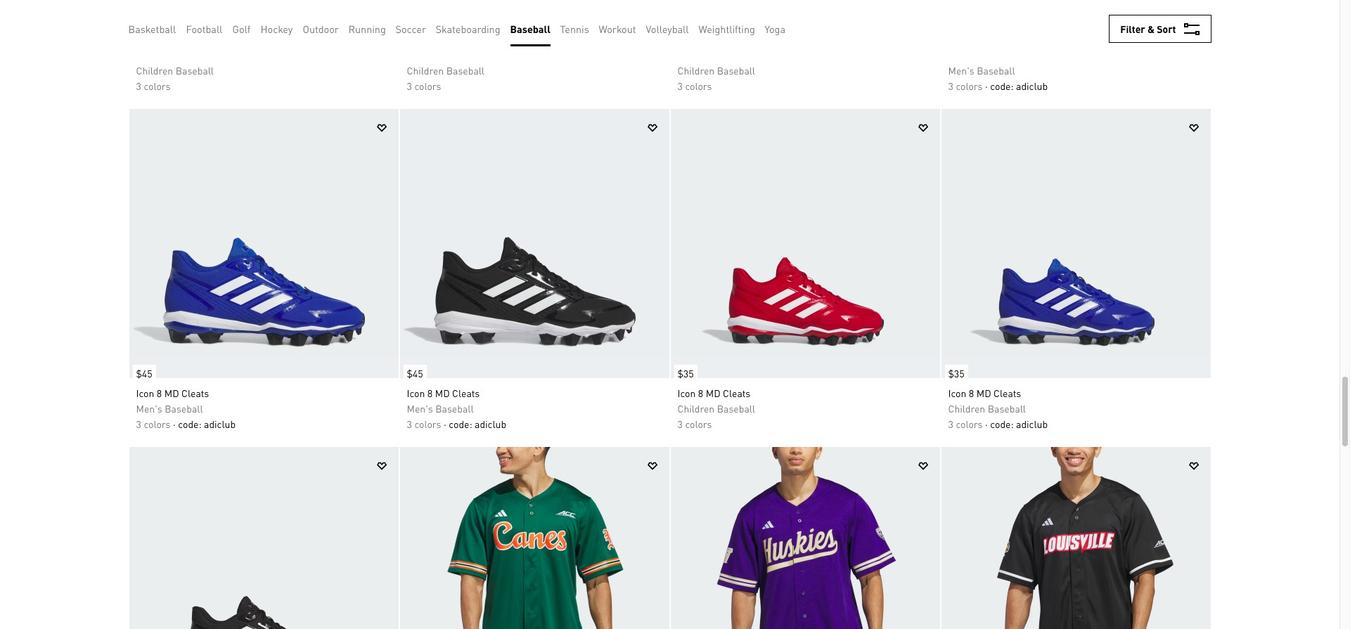 Task type: locate. For each thing, give the bounding box(es) containing it.
$35 for icon 8 md cleats children baseball 3 colors · code: adiclub
[[948, 367, 965, 380]]

icon 8 md cleats men's baseball 3 colors · code: adiclub
[[136, 387, 236, 430], [407, 387, 506, 430]]

cleats for men's baseball black icon 8 md cleats
[[452, 387, 480, 399]]

2 icon 8 md cleats men's baseball 3 colors · code: adiclub from the left
[[407, 387, 506, 430]]

adiclub inside men's baseball 3 colors · code: adiclub
[[1016, 79, 1048, 92]]

soccer
[[396, 23, 426, 35]]

$70 for children baseball grey adizero afterburner 9 nwv tpu cleats kids image
[[407, 29, 423, 41]]

code: inside men's baseball 3 colors · code: adiclub
[[990, 79, 1014, 92]]

icon for $35 'link' corresponding to icon 8 md cleats children baseball 3 colors
[[678, 387, 696, 399]]

2 $45 link from the left
[[400, 358, 427, 382]]

$35 for icon 8 md cleats children baseball 3 colors
[[678, 367, 694, 380]]

0 horizontal spatial $35 link
[[671, 358, 697, 382]]

children baseball 3 colors for the children baseball white adizero afterburner 9 nwv tpu cleats kids image
[[136, 64, 214, 92]]

0 horizontal spatial men's
[[136, 402, 162, 415]]

9
[[496, 49, 501, 61]]

0 horizontal spatial $35
[[678, 367, 694, 380]]

1 icon from the left
[[136, 387, 154, 399]]

running
[[348, 23, 386, 35]]

skateboarding link
[[436, 21, 500, 37]]

8 for children baseball blue icon 8 md cleats at the right of page
[[969, 387, 974, 399]]

3 $70 link from the left
[[671, 20, 697, 44]]

code: for men's baseball blue icon 8 md cleats
[[178, 418, 202, 430]]

children baseball 3 colors down weightlifting
[[678, 64, 755, 92]]

1 horizontal spatial $35 link
[[941, 358, 968, 382]]

4 md from the left
[[977, 387, 991, 399]]

· inside men's baseball 3 colors · code: adiclub
[[985, 79, 988, 92]]

code: inside icon 8 md cleats children baseball 3 colors · code: adiclub
[[990, 418, 1014, 430]]

1 horizontal spatial men's
[[407, 402, 433, 415]]

hockey
[[261, 23, 293, 35]]

2 $70 from the left
[[407, 29, 423, 41]]

md inside icon 8 md cleats children baseball 3 colors
[[706, 387, 721, 399]]

children baseball red icon 8 md cleats image
[[671, 109, 940, 378]]

md for children baseball blue icon 8 md cleats at the right of page
[[977, 387, 991, 399]]

$35 link up icon 8 md cleats children baseball 3 colors · code: adiclub
[[941, 358, 968, 382]]

baseball inside icon 8 md cleats children baseball 3 colors · code: adiclub
[[988, 402, 1026, 415]]

children baseball white adizero afterburner 9 nwv tpu cleats kids image
[[129, 0, 398, 40]]

1 md from the left
[[164, 387, 179, 399]]

outdoor
[[303, 23, 339, 35]]

outdoor link
[[303, 21, 339, 37]]

$45 for $45 link associated with men's baseball black icon 8 md cleats
[[407, 367, 423, 380]]

· for men's baseball blue icon 8 md cleats
[[173, 418, 176, 430]]

colors
[[144, 79, 171, 92], [415, 79, 441, 92], [685, 79, 712, 92], [956, 79, 983, 92], [144, 418, 171, 430], [415, 418, 441, 430], [685, 418, 712, 430], [956, 418, 983, 430]]

$35 link
[[671, 358, 697, 382], [941, 358, 968, 382]]

$70 left weightlifting link
[[678, 29, 694, 41]]

football link
[[186, 21, 223, 37]]

2 horizontal spatial $70
[[678, 29, 694, 41]]

md for children baseball red icon 8 md cleats
[[706, 387, 721, 399]]

children
[[136, 64, 173, 77], [407, 64, 444, 77], [678, 64, 715, 77], [678, 402, 715, 415], [948, 402, 985, 415]]

weightlifting
[[699, 23, 755, 35]]

adiclub inside icon 8 md cleats children baseball 3 colors · code: adiclub
[[1016, 418, 1048, 430]]

1 $35 from the left
[[678, 367, 694, 380]]

cleats inside icon 8 md cleats children baseball 3 colors · code: adiclub
[[994, 387, 1021, 399]]

golf
[[232, 23, 251, 35]]

$70
[[136, 29, 152, 41], [407, 29, 423, 41], [678, 29, 694, 41]]

workout
[[599, 23, 636, 35]]

md for men's baseball black icon 8 md cleats
[[435, 387, 450, 399]]

2 $45 from the left
[[407, 367, 423, 380]]

yoga
[[765, 23, 786, 35]]

2 horizontal spatial men's
[[948, 64, 975, 77]]

8 for children baseball red icon 8 md cleats
[[698, 387, 704, 399]]

icon 8 md cleats men's baseball 3 colors · code: adiclub for $45 link associated with men's baseball blue icon 8 md cleats
[[136, 387, 236, 430]]

$70 link for the children baseball white adizero afterburner 9 nwv tpu cleats kids image
[[129, 20, 156, 44]]

1 $70 from the left
[[136, 29, 152, 41]]

$45 link for men's baseball black icon 8 md cleats
[[400, 358, 427, 382]]

adiclub
[[1016, 79, 1048, 92], [204, 418, 236, 430], [475, 418, 506, 430], [1016, 418, 1048, 430]]

sort
[[1157, 23, 1176, 35]]

0 horizontal spatial icon 8 md cleats men's baseball 3 colors · code: adiclub
[[136, 387, 236, 430]]

3 icon from the left
[[678, 387, 696, 399]]

icon 8 md cleats children baseball 3 colors · code: adiclub
[[948, 387, 1048, 430]]

4 8 from the left
[[969, 387, 974, 399]]

0 horizontal spatial $45
[[136, 367, 152, 380]]

8
[[157, 387, 162, 399], [428, 387, 433, 399], [698, 387, 704, 399], [969, 387, 974, 399]]

adiclub for men's baseball black icon 8 md cleats
[[475, 418, 506, 430]]

children baseball 3 colors for children baseball black adizero afterburner 9 nwv tpu cleats kids image
[[678, 64, 755, 92]]

children baseball 3 colors
[[136, 64, 214, 92], [678, 64, 755, 92]]

icon
[[136, 387, 154, 399], [407, 387, 425, 399], [678, 387, 696, 399], [948, 387, 967, 399]]

$70 link left weightlifting link
[[671, 20, 697, 44]]

3 $70 from the left
[[678, 29, 694, 41]]

men's baseball blue icon 8 md cleats image
[[129, 109, 398, 378]]

$35 up icon 8 md cleats children baseball 3 colors
[[678, 367, 694, 380]]

colors inside icon 8 md cleats children baseball 3 colors · code: adiclub
[[956, 418, 983, 430]]

cleats for men's baseball blue icon 8 md cleats
[[182, 387, 209, 399]]

1 $45 from the left
[[136, 367, 152, 380]]

men's baseball green hurricanes baseball jersey image
[[400, 447, 669, 629]]

cleats inside adizero afterburner 9 nwv tpu cleats kids children baseball 3 colors
[[548, 49, 576, 61]]

children baseball 3 colors down basketball link
[[136, 64, 214, 92]]

$35 up icon 8 md cleats children baseball 3 colors · code: adiclub
[[948, 367, 965, 380]]

md
[[164, 387, 179, 399], [435, 387, 450, 399], [706, 387, 721, 399], [977, 387, 991, 399]]

2 $35 from the left
[[948, 367, 965, 380]]

8 inside icon 8 md cleats children baseball 3 colors · code: adiclub
[[969, 387, 974, 399]]

cleats
[[548, 49, 576, 61], [182, 387, 209, 399], [452, 387, 480, 399], [723, 387, 751, 399], [994, 387, 1021, 399]]

1 horizontal spatial children baseball 3 colors
[[678, 64, 755, 92]]

$45 link for men's baseball blue icon 8 md cleats
[[129, 358, 156, 382]]

md inside icon 8 md cleats children baseball 3 colors · code: adiclub
[[977, 387, 991, 399]]

1 8 from the left
[[157, 387, 162, 399]]

cleats inside icon 8 md cleats children baseball 3 colors
[[723, 387, 751, 399]]

$35 link up icon 8 md cleats children baseball 3 colors
[[671, 358, 697, 382]]

· for men's baseball black icon 8 md cleats
[[444, 418, 446, 430]]

·
[[985, 79, 988, 92], [173, 418, 176, 430], [444, 418, 446, 430], [985, 418, 988, 430]]

1 horizontal spatial $45 link
[[400, 358, 427, 382]]

2 $70 link from the left
[[400, 20, 427, 44]]

baseball inside icon 8 md cleats children baseball 3 colors
[[717, 402, 755, 415]]

2 children baseball 3 colors from the left
[[678, 64, 755, 92]]

8 for men's baseball black icon 8 md cleats
[[428, 387, 433, 399]]

· inside icon 8 md cleats children baseball 3 colors · code: adiclub
[[985, 418, 988, 430]]

8 inside icon 8 md cleats children baseball 3 colors
[[698, 387, 704, 399]]

1 children baseball 3 colors from the left
[[136, 64, 214, 92]]

0 horizontal spatial children baseball 3 colors
[[136, 64, 214, 92]]

$70 link for children baseball grey adizero afterburner 9 nwv tpu cleats kids image
[[400, 20, 427, 44]]

2 md from the left
[[435, 387, 450, 399]]

1 horizontal spatial $35
[[948, 367, 965, 380]]

code: for children baseball blue icon 8 md cleats at the right of page
[[990, 418, 1014, 430]]

3
[[136, 79, 141, 92], [407, 79, 412, 92], [678, 79, 683, 92], [948, 79, 954, 92], [136, 418, 141, 430], [407, 418, 412, 430], [678, 418, 683, 430], [948, 418, 954, 430]]

2 icon from the left
[[407, 387, 425, 399]]

2 horizontal spatial $70 link
[[671, 20, 697, 44]]

baseball inside list
[[510, 23, 551, 35]]

hockey link
[[261, 21, 293, 37]]

1 horizontal spatial icon 8 md cleats men's baseball 3 colors · code: adiclub
[[407, 387, 506, 430]]

children baseball black icon 8 md cleats image
[[129, 447, 398, 629]]

4 icon from the left
[[948, 387, 967, 399]]

men's baseball red icon 8 md cleats image
[[941, 0, 1211, 40]]

icon inside icon 8 md cleats children baseball 3 colors · code: adiclub
[[948, 387, 967, 399]]

icon inside icon 8 md cleats children baseball 3 colors
[[678, 387, 696, 399]]

$70 link
[[129, 20, 156, 44], [400, 20, 427, 44], [671, 20, 697, 44]]

$45 link
[[129, 358, 156, 382], [400, 358, 427, 382]]

men's
[[948, 64, 975, 77], [136, 402, 162, 415], [407, 402, 433, 415]]

$70 left football link
[[136, 29, 152, 41]]

$70 link left football link
[[129, 20, 156, 44]]

1 horizontal spatial $70 link
[[400, 20, 427, 44]]

$35
[[678, 367, 694, 380], [948, 367, 965, 380]]

kids
[[578, 49, 597, 61]]

1 horizontal spatial $70
[[407, 29, 423, 41]]

$45
[[136, 367, 152, 380], [407, 367, 423, 380]]

3 md from the left
[[706, 387, 721, 399]]

weightlifting link
[[699, 21, 755, 37]]

men's baseball black louisville baseball jersey image
[[941, 447, 1211, 629]]

baseball
[[510, 23, 551, 35], [176, 64, 214, 77], [446, 64, 485, 77], [717, 64, 755, 77], [977, 64, 1015, 77], [165, 402, 203, 415], [435, 402, 474, 415], [717, 402, 755, 415], [988, 402, 1026, 415]]

1 horizontal spatial $45
[[407, 367, 423, 380]]

$70 for children baseball black adizero afterburner 9 nwv tpu cleats kids image
[[678, 29, 694, 41]]

volleyball link
[[646, 21, 689, 37]]

1 icon 8 md cleats men's baseball 3 colors · code: adiclub from the left
[[136, 387, 236, 430]]

code:
[[990, 79, 1014, 92], [178, 418, 202, 430], [449, 418, 472, 430], [990, 418, 1014, 430]]

$70 up adizero on the top left of the page
[[407, 29, 423, 41]]

list
[[128, 11, 796, 46]]

1 $45 link from the left
[[129, 358, 156, 382]]

2 $35 link from the left
[[941, 358, 968, 382]]

1 $35 link from the left
[[671, 358, 697, 382]]

$35 link for icon 8 md cleats children baseball 3 colors
[[671, 358, 697, 382]]

2 8 from the left
[[428, 387, 433, 399]]

$70 link up adizero on the top left of the page
[[400, 20, 427, 44]]

3 8 from the left
[[698, 387, 704, 399]]

adiclub for children baseball blue icon 8 md cleats at the right of page
[[1016, 418, 1048, 430]]

men's inside men's baseball 3 colors · code: adiclub
[[948, 64, 975, 77]]

1 $70 link from the left
[[129, 20, 156, 44]]

0 horizontal spatial $45 link
[[129, 358, 156, 382]]

0 horizontal spatial $70 link
[[129, 20, 156, 44]]

0 horizontal spatial $70
[[136, 29, 152, 41]]



Task type: vqa. For each thing, say whether or not it's contained in the screenshot.
$35
yes



Task type: describe. For each thing, give the bounding box(es) containing it.
&
[[1148, 23, 1155, 35]]

soccer link
[[396, 21, 426, 37]]

8 for men's baseball blue icon 8 md cleats
[[157, 387, 162, 399]]

colors inside men's baseball 3 colors · code: adiclub
[[956, 79, 983, 92]]

children inside icon 8 md cleats children baseball 3 colors · code: adiclub
[[948, 402, 985, 415]]

children baseball black adizero afterburner 9 nwv tpu cleats kids image
[[671, 0, 940, 40]]

afterburner
[[442, 49, 494, 61]]

md for men's baseball blue icon 8 md cleats
[[164, 387, 179, 399]]

3 inside adizero afterburner 9 nwv tpu cleats kids children baseball 3 colors
[[407, 79, 412, 92]]

$35 link for icon 8 md cleats children baseball 3 colors · code: adiclub
[[941, 358, 968, 382]]

men's baseball purple washington baseball jersey image
[[671, 447, 940, 629]]

men's baseball black icon 8 md cleats image
[[400, 109, 669, 378]]

$70 for the children baseball white adizero afterburner 9 nwv tpu cleats kids image
[[136, 29, 152, 41]]

code: for men's baseball black icon 8 md cleats
[[449, 418, 472, 430]]

adiclub for men's baseball blue icon 8 md cleats
[[204, 418, 236, 430]]

icon 8 md cleats men's baseball 3 colors · code: adiclub for $45 link associated with men's baseball black icon 8 md cleats
[[407, 387, 506, 430]]

skateboarding
[[436, 23, 500, 35]]

tennis
[[560, 23, 589, 35]]

cleats for children baseball red icon 8 md cleats
[[723, 387, 751, 399]]

· for children baseball blue icon 8 md cleats at the right of page
[[985, 418, 988, 430]]

filter & sort
[[1121, 23, 1176, 35]]

filter
[[1121, 23, 1146, 35]]

3 inside icon 8 md cleats children baseball 3 colors · code: adiclub
[[948, 418, 954, 430]]

colors inside icon 8 md cleats children baseball 3 colors
[[685, 418, 712, 430]]

basketball
[[128, 23, 176, 35]]

children baseball blue icon 8 md cleats image
[[941, 109, 1211, 378]]

colors inside adizero afterburner 9 nwv tpu cleats kids children baseball 3 colors
[[415, 79, 441, 92]]

men's for men's baseball black icon 8 md cleats
[[407, 402, 433, 415]]

men's for men's baseball blue icon 8 md cleats
[[136, 402, 162, 415]]

icon for icon 8 md cleats children baseball 3 colors · code: adiclub's $35 'link'
[[948, 387, 967, 399]]

list containing basketball
[[128, 11, 796, 46]]

children baseball grey adizero afterburner 9 nwv tpu cleats kids image
[[400, 0, 669, 40]]

basketball link
[[128, 21, 176, 37]]

workout link
[[599, 21, 636, 37]]

icon 8 md cleats children baseball 3 colors
[[678, 387, 755, 430]]

volleyball
[[646, 23, 689, 35]]

adizero
[[407, 49, 440, 61]]

children inside icon 8 md cleats children baseball 3 colors
[[678, 402, 715, 415]]

icon for $45 link associated with men's baseball blue icon 8 md cleats
[[136, 387, 154, 399]]

men's baseball 3 colors · code: adiclub
[[948, 64, 1048, 92]]

$45 for $45 link associated with men's baseball blue icon 8 md cleats
[[136, 367, 152, 380]]

baseball inside men's baseball 3 colors · code: adiclub
[[977, 64, 1015, 77]]

filter & sort button
[[1109, 15, 1211, 43]]

3 inside icon 8 md cleats children baseball 3 colors
[[678, 418, 683, 430]]

baseball link
[[510, 21, 551, 37]]

football
[[186, 23, 223, 35]]

$70 link for children baseball black adizero afterburner 9 nwv tpu cleats kids image
[[671, 20, 697, 44]]

tennis link
[[560, 21, 589, 37]]

tpu
[[527, 49, 546, 61]]

3 inside men's baseball 3 colors · code: adiclub
[[948, 79, 954, 92]]

golf link
[[232, 21, 251, 37]]

baseball inside adizero afterburner 9 nwv tpu cleats kids children baseball 3 colors
[[446, 64, 485, 77]]

running link
[[348, 21, 386, 37]]

icon for $45 link associated with men's baseball black icon 8 md cleats
[[407, 387, 425, 399]]

yoga link
[[765, 21, 786, 37]]

cleats for children baseball blue icon 8 md cleats at the right of page
[[994, 387, 1021, 399]]

adizero afterburner 9 nwv tpu cleats kids children baseball 3 colors
[[407, 49, 597, 92]]

nwv
[[504, 49, 525, 61]]

children inside adizero afterburner 9 nwv tpu cleats kids children baseball 3 colors
[[407, 64, 444, 77]]



